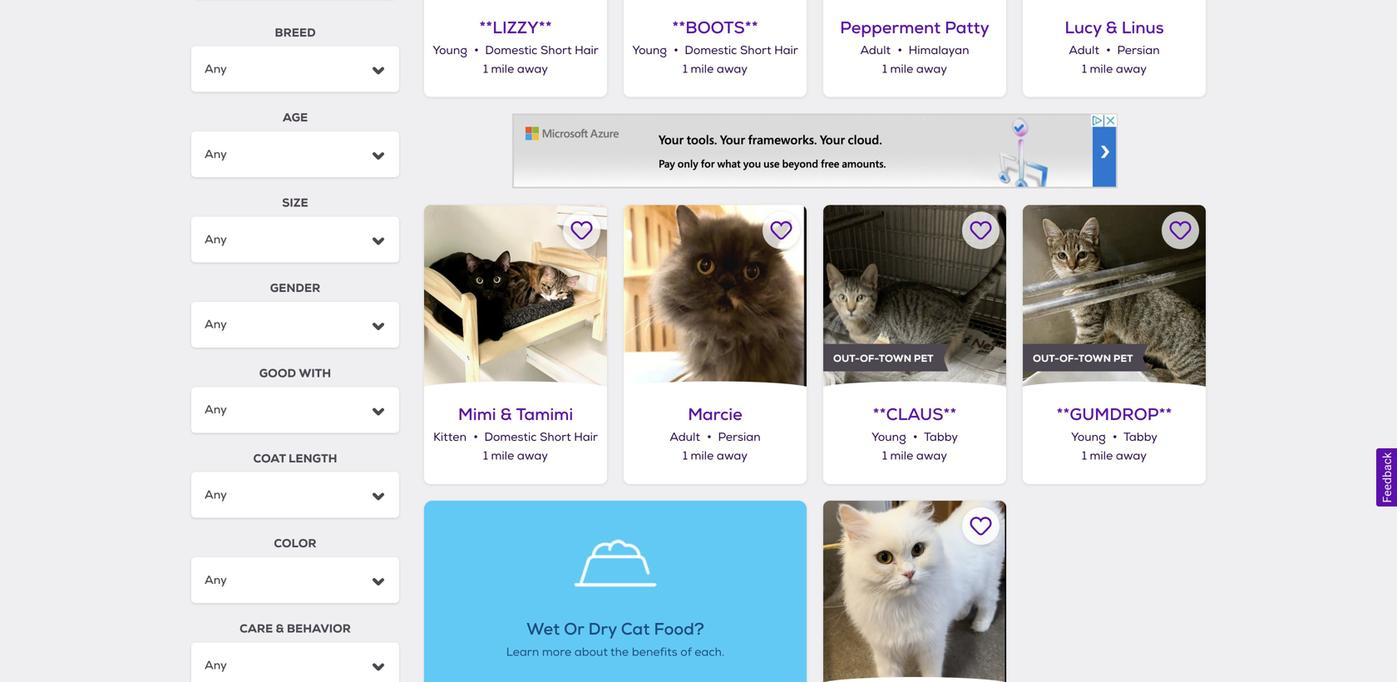 Task type: locate. For each thing, give the bounding box(es) containing it.
any button for size
[[191, 217, 399, 263]]

6 any button from the top
[[191, 472, 399, 518]]

domestic down **lizzy**
[[485, 43, 538, 58]]

any for gender
[[205, 317, 227, 332]]

1 mile away down **lizzy**
[[483, 62, 548, 76]]

1 for **lizzy**
[[483, 62, 488, 76]]

1 for pepperment  patty
[[883, 62, 888, 76]]

1 for lucy & linus
[[1082, 62, 1087, 76]]

of- up **claus**
[[860, 352, 879, 365]]

domestic down **boots**
[[685, 43, 737, 58]]

any button down age
[[191, 132, 399, 177]]

1 any from the top
[[205, 61, 227, 77]]

6 any from the top
[[205, 487, 227, 503]]

1 mile away down mimi & tamimi
[[483, 449, 548, 463]]

1 for mimi & tamimi
[[483, 449, 488, 463]]

0 horizontal spatial persian
[[718, 430, 761, 445]]

domestic short hair down **boots**
[[685, 43, 798, 58]]

& right lucy
[[1106, 17, 1118, 39]]

hair
[[575, 43, 599, 58], [775, 43, 798, 58], [574, 430, 598, 445]]

short down **boots**
[[740, 43, 772, 58]]

gender
[[270, 280, 321, 296]]

tamimi
[[516, 404, 573, 426]]

young for **boots**
[[633, 43, 667, 58]]

5 any from the top
[[205, 402, 227, 417]]

pet up **claus**
[[914, 352, 934, 365]]

care
[[240, 621, 273, 637]]

pet for **claus**
[[914, 352, 934, 365]]

0 horizontal spatial &
[[276, 621, 284, 637]]

1 horizontal spatial persian
[[1118, 43, 1160, 58]]

away for marcie
[[717, 449, 748, 463]]

2 out- from the left
[[1033, 352, 1060, 365]]

away down the marcie
[[717, 449, 748, 463]]

& for mimi
[[500, 404, 512, 426]]

**boots**
[[673, 17, 758, 39]]

young
[[433, 43, 467, 58], [633, 43, 667, 58], [872, 430, 907, 445], [1072, 430, 1106, 445]]

any button for gender
[[191, 302, 399, 348]]

kitten
[[434, 430, 467, 445]]

adult down the marcie
[[670, 430, 700, 445]]

any for care & behavior
[[205, 658, 227, 673]]

any button down color
[[191, 558, 399, 603]]

1 horizontal spatial of-
[[1060, 352, 1079, 365]]

1 horizontal spatial pet
[[1114, 352, 1134, 365]]

2 town from the left
[[1079, 352, 1112, 365]]

any for size
[[205, 232, 227, 247]]

mile for marcie
[[691, 449, 714, 463]]

7 any from the top
[[205, 572, 227, 588]]

adult
[[861, 43, 891, 58], [1069, 43, 1100, 58], [670, 430, 700, 445]]

food?
[[654, 618, 705, 640]]

0 horizontal spatial tabby
[[924, 430, 958, 445]]

tabby
[[924, 430, 958, 445], [1124, 430, 1158, 445]]

the
[[611, 645, 629, 660]]

7 any button from the top
[[191, 558, 399, 603]]

away down tamimi
[[517, 449, 548, 463]]

or
[[564, 618, 584, 640]]

away for **lizzy**
[[517, 62, 548, 76]]

mile down **boots**
[[691, 62, 714, 76]]

mile for lucy & linus
[[1090, 62, 1113, 76]]

2 tabby from the left
[[1124, 430, 1158, 445]]

0 vertical spatial &
[[1106, 17, 1118, 39]]

young for **claus**
[[872, 430, 907, 445]]

2 horizontal spatial &
[[1106, 17, 1118, 39]]

adult down pepperment
[[861, 43, 891, 58]]

short
[[541, 43, 572, 58], [740, 43, 772, 58], [540, 430, 571, 445]]

1 mile away down the **gumdrop** at the bottom right of page
[[1082, 449, 1147, 463]]

domestic down mimi & tamimi
[[485, 430, 537, 445]]

mile down mimi & tamimi
[[491, 449, 514, 463]]

of- for **claus**
[[860, 352, 879, 365]]

mile for pepperment  patty
[[891, 62, 914, 76]]

mile down **lizzy**
[[491, 62, 514, 76]]

2 pet from the left
[[1114, 352, 1134, 365]]

2 vertical spatial &
[[276, 621, 284, 637]]

mile down himalayan
[[891, 62, 914, 76]]

1 mile away for mimi & tamimi
[[483, 449, 548, 463]]

mile
[[491, 62, 514, 76], [691, 62, 714, 76], [891, 62, 914, 76], [1090, 62, 1113, 76], [491, 449, 514, 463], [691, 449, 714, 463], [891, 449, 914, 463], [1090, 449, 1113, 463]]

town
[[879, 352, 912, 365], [1079, 352, 1112, 365]]

away for **boots**
[[717, 62, 748, 76]]

marcie, adoptable cat, adult female persian, 1 mile away. image
[[624, 205, 807, 388]]

tabby down the **gumdrop** at the bottom right of page
[[1124, 430, 1158, 445]]

**gumdrop**, adoptable cat, young female tabby, 1 mile away, out-of-town pet. image
[[1023, 205, 1206, 388]]

breed
[[275, 25, 316, 40]]

1 pet from the left
[[914, 352, 934, 365]]

lucy
[[1065, 17, 1102, 39]]

0 horizontal spatial adult
[[670, 430, 700, 445]]

3 any from the top
[[205, 232, 227, 247]]

out-of-town pet up the **gumdrop** at the bottom right of page
[[1033, 352, 1134, 365]]

1 horizontal spatial tabby
[[1124, 430, 1158, 445]]

1 mile away for lucy & linus
[[1082, 62, 1147, 76]]

short for **boots**
[[740, 43, 772, 58]]

persian down "linus"
[[1118, 43, 1160, 58]]

1 mile away down **boots**
[[683, 62, 748, 76]]

pet up the **gumdrop** at the bottom right of page
[[1114, 352, 1134, 365]]

1 out- from the left
[[834, 352, 860, 365]]

persian down the marcie
[[718, 430, 761, 445]]

8 any button from the top
[[191, 643, 399, 682]]

1 for **gumdrop**
[[1082, 449, 1087, 463]]

coat length
[[253, 451, 337, 466]]

of-
[[860, 352, 879, 365], [1060, 352, 1079, 365]]

tabby for **gumdrop**
[[1124, 430, 1158, 445]]

snow white , adoptable cat, adult female persian, 1 mile away. image
[[824, 501, 1007, 682]]

any for good with
[[205, 402, 227, 417]]

any button down size
[[191, 217, 399, 263]]

with
[[299, 366, 331, 381]]

any button down care & behavior
[[191, 643, 399, 682]]

mile down the **gumdrop** at the bottom right of page
[[1090, 449, 1113, 463]]

town up the **gumdrop** at the bottom right of page
[[1079, 352, 1112, 365]]

away down the **gumdrop** at the bottom right of page
[[1116, 449, 1147, 463]]

3 any button from the top
[[191, 217, 399, 263]]

away down **boots**
[[717, 62, 748, 76]]

1 horizontal spatial out-
[[1033, 352, 1060, 365]]

1 horizontal spatial out-of-town pet
[[1033, 352, 1134, 365]]

**claus**, adoptable cat, young male tabby, 1 mile away, out-of-town pet. image
[[824, 205, 1007, 388]]

2 any from the top
[[205, 146, 227, 162]]

mile down lucy & linus
[[1090, 62, 1113, 76]]

any
[[205, 61, 227, 77], [205, 146, 227, 162], [205, 232, 227, 247], [205, 317, 227, 332], [205, 402, 227, 417], [205, 487, 227, 503], [205, 572, 227, 588], [205, 658, 227, 673]]

out-
[[834, 352, 860, 365], [1033, 352, 1060, 365]]

2 any button from the top
[[191, 132, 399, 177]]

1 mile away down lucy & linus
[[1082, 62, 1147, 76]]

color
[[274, 536, 317, 551]]

8 any from the top
[[205, 658, 227, 673]]

1 tabby from the left
[[924, 430, 958, 445]]

0 horizontal spatial pet
[[914, 352, 934, 365]]

town up **claus**
[[879, 352, 912, 365]]

mimi & tamimi, adoptable cat, kitten female domestic short hair, 1 mile away. image
[[424, 205, 607, 388]]

0 horizontal spatial out-
[[834, 352, 860, 365]]

tabby down **claus**
[[924, 430, 958, 445]]

2 out-of-town pet from the left
[[1033, 352, 1134, 365]]

any button down breed
[[191, 46, 399, 92]]

0 horizontal spatial of-
[[860, 352, 879, 365]]

mile for **lizzy**
[[491, 62, 514, 76]]

1
[[483, 62, 488, 76], [683, 62, 688, 76], [883, 62, 888, 76], [1082, 62, 1087, 76], [483, 449, 488, 463], [683, 449, 688, 463], [883, 449, 888, 463], [1082, 449, 1087, 463]]

short for **lizzy**
[[541, 43, 572, 58]]

&
[[1106, 17, 1118, 39], [500, 404, 512, 426], [276, 621, 284, 637]]

& for care
[[276, 621, 284, 637]]

adult for lucy
[[1069, 43, 1100, 58]]

learn
[[506, 645, 539, 660]]

4 any button from the top
[[191, 302, 399, 348]]

0 vertical spatial persian
[[1118, 43, 1160, 58]]

wet
[[527, 618, 560, 640]]

1 vertical spatial &
[[500, 404, 512, 426]]

persian
[[1118, 43, 1160, 58], [718, 430, 761, 445]]

adult down lucy
[[1069, 43, 1100, 58]]

1 town from the left
[[879, 352, 912, 365]]

short down **lizzy**
[[541, 43, 572, 58]]

2 horizontal spatial adult
[[1069, 43, 1100, 58]]

pepperment  patty
[[840, 17, 990, 39]]

good with
[[259, 366, 331, 381]]

age
[[283, 110, 308, 125]]

mile down the marcie
[[691, 449, 714, 463]]

2 of- from the left
[[1060, 352, 1079, 365]]

0 horizontal spatial out-of-town pet
[[834, 352, 934, 365]]

4 any from the top
[[205, 317, 227, 332]]

1 mile away down himalayan
[[883, 62, 948, 76]]

& right mimi
[[500, 404, 512, 426]]

away for pepperment  patty
[[917, 62, 948, 76]]

5 any button from the top
[[191, 387, 399, 433]]

mile for **boots**
[[691, 62, 714, 76]]

linus
[[1122, 17, 1164, 39]]

away down **claus**
[[917, 449, 948, 463]]

1 horizontal spatial town
[[1079, 352, 1112, 365]]

1 out-of-town pet from the left
[[834, 352, 934, 365]]

of- up the **gumdrop** at the bottom right of page
[[1060, 352, 1079, 365]]

1 for marcie
[[683, 449, 688, 463]]

away down himalayan
[[917, 62, 948, 76]]

1 any button from the top
[[191, 46, 399, 92]]

short down tamimi
[[540, 430, 571, 445]]

1 for **boots**
[[683, 62, 688, 76]]

away down **lizzy**
[[517, 62, 548, 76]]

pet
[[914, 352, 934, 365], [1114, 352, 1134, 365]]

any button for care & behavior
[[191, 643, 399, 682]]

domestic short hair
[[485, 43, 599, 58], [685, 43, 798, 58], [485, 430, 598, 445]]

0 horizontal spatial town
[[879, 352, 912, 365]]

young for **lizzy**
[[433, 43, 467, 58]]

1 of- from the left
[[860, 352, 879, 365]]

any for coat length
[[205, 487, 227, 503]]

1 mile away
[[483, 62, 548, 76], [683, 62, 748, 76], [883, 62, 948, 76], [1082, 62, 1147, 76], [483, 449, 548, 463], [683, 449, 748, 463], [883, 449, 948, 463], [1082, 449, 1147, 463]]

away
[[517, 62, 548, 76], [717, 62, 748, 76], [917, 62, 948, 76], [1116, 62, 1147, 76], [517, 449, 548, 463], [717, 449, 748, 463], [917, 449, 948, 463], [1116, 449, 1147, 463]]

mile down **claus**
[[891, 449, 914, 463]]

any button down coat length
[[191, 472, 399, 518]]

any button for coat length
[[191, 472, 399, 518]]

out-of-town pet
[[834, 352, 934, 365], [1033, 352, 1134, 365]]

patty
[[945, 17, 990, 39]]

1 vertical spatial persian
[[718, 430, 761, 445]]

& right care
[[276, 621, 284, 637]]

any for color
[[205, 572, 227, 588]]

1 mile away down **claus**
[[883, 449, 948, 463]]

domestic short hair down **lizzy**
[[485, 43, 599, 58]]

any button down gender
[[191, 302, 399, 348]]

domestic short hair down tamimi
[[485, 430, 598, 445]]

out- for **gumdrop**
[[1033, 352, 1060, 365]]

1 mile away down the marcie
[[683, 449, 748, 463]]

advertisement region
[[512, 114, 1118, 189]]

any button
[[191, 46, 399, 92], [191, 132, 399, 177], [191, 217, 399, 263], [191, 302, 399, 348], [191, 387, 399, 433], [191, 472, 399, 518], [191, 558, 399, 603], [191, 643, 399, 682]]

domestic
[[485, 43, 538, 58], [685, 43, 737, 58], [485, 430, 537, 445]]

away down "linus"
[[1116, 62, 1147, 76]]

1 for **claus**
[[883, 449, 888, 463]]

1 horizontal spatial adult
[[861, 43, 891, 58]]

out-of-town pet for **claus**
[[834, 352, 934, 365]]

out-of-town pet up **claus**
[[834, 352, 934, 365]]

1 horizontal spatial &
[[500, 404, 512, 426]]

any button down good with
[[191, 387, 399, 433]]

away for **gumdrop**
[[1116, 449, 1147, 463]]

domestic short hair for **lizzy**
[[485, 43, 599, 58]]



Task type: vqa. For each thing, say whether or not it's contained in the screenshot.


Task type: describe. For each thing, give the bounding box(es) containing it.
good
[[259, 366, 296, 381]]

**claus**
[[873, 404, 957, 426]]

& for lucy
[[1106, 17, 1118, 39]]

**gumdrop**
[[1057, 404, 1173, 426]]

mimi
[[458, 404, 496, 426]]

cat
[[621, 618, 650, 640]]

domestic for **lizzy**
[[485, 43, 538, 58]]

town for **gumdrop**
[[1079, 352, 1112, 365]]

domestic for **boots**
[[685, 43, 737, 58]]

lucy & linus
[[1065, 17, 1164, 39]]

mile for **gumdrop**
[[1090, 449, 1113, 463]]

town for **claus**
[[879, 352, 912, 365]]

1 mile away for marcie
[[683, 449, 748, 463]]

away for lucy & linus
[[1116, 62, 1147, 76]]

short for mimi & tamimi
[[540, 430, 571, 445]]

1 mile away for **claus**
[[883, 449, 948, 463]]

young for **gumdrop**
[[1072, 430, 1106, 445]]

of- for **gumdrop**
[[1060, 352, 1079, 365]]

persian for lucy & linus
[[1118, 43, 1160, 58]]

1 mile away for pepperment  patty
[[883, 62, 948, 76]]

length
[[289, 451, 337, 466]]

mimi & tamimi
[[458, 404, 573, 426]]

each.
[[695, 645, 725, 660]]

mile for mimi & tamimi
[[491, 449, 514, 463]]

1 mile away for **lizzy**
[[483, 62, 548, 76]]

adult for pepperment
[[861, 43, 891, 58]]

out- for **claus**
[[834, 352, 860, 365]]

of
[[681, 645, 692, 660]]

persian for marcie
[[718, 430, 761, 445]]

pepperment
[[840, 17, 941, 39]]

mile for **claus**
[[891, 449, 914, 463]]

any button for age
[[191, 132, 399, 177]]

dry
[[589, 618, 617, 640]]

hair for **boots**
[[775, 43, 798, 58]]

domestic short hair for **boots**
[[685, 43, 798, 58]]

more
[[542, 645, 572, 660]]

pet for **gumdrop**
[[1114, 352, 1134, 365]]

out-of-town pet for **gumdrop**
[[1033, 352, 1134, 365]]

himalayan
[[909, 43, 970, 58]]

any for breed
[[205, 61, 227, 77]]

any button for breed
[[191, 46, 399, 92]]

behavior
[[287, 621, 351, 637]]

tabby for **claus**
[[924, 430, 958, 445]]

away for mimi & tamimi
[[517, 449, 548, 463]]

size
[[282, 195, 308, 211]]

hair for **lizzy**
[[575, 43, 599, 58]]

benefits
[[632, 645, 678, 660]]

any button for color
[[191, 558, 399, 603]]

marcie
[[688, 404, 743, 426]]

any for age
[[205, 146, 227, 162]]

about
[[575, 645, 608, 660]]

hair for mimi & tamimi
[[574, 430, 598, 445]]

1 mile away for **gumdrop**
[[1082, 449, 1147, 463]]

care & behavior
[[240, 621, 351, 637]]

1 mile away for **boots**
[[683, 62, 748, 76]]

wet or dry cat food? learn more about the benefits of each.
[[506, 618, 725, 660]]

**lizzy**
[[479, 17, 552, 39]]

coat
[[253, 451, 286, 466]]

any button for good with
[[191, 387, 399, 433]]

domestic for mimi & tamimi
[[485, 430, 537, 445]]

away for **claus**
[[917, 449, 948, 463]]

domestic short hair for mimi & tamimi
[[485, 430, 598, 445]]



